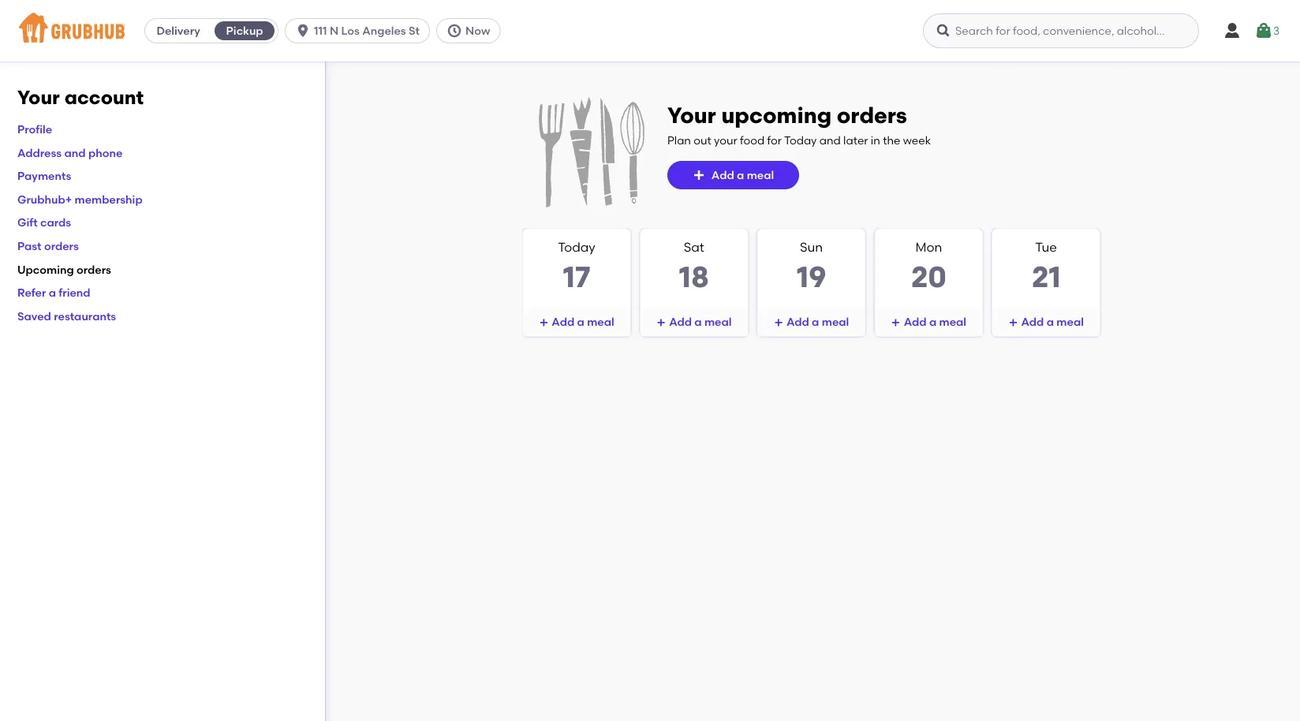 Task type: describe. For each thing, give the bounding box(es) containing it.
svg image inside 3 button
[[1255, 21, 1274, 40]]

add a meal button for 19
[[758, 308, 865, 336]]

111 n los angeles st button
[[285, 18, 436, 43]]

add a meal button down your
[[668, 161, 799, 189]]

today inside your upcoming orders plan out your food for today and later in the week
[[784, 134, 817, 147]]

saved restaurants link
[[17, 309, 116, 323]]

your
[[714, 134, 738, 147]]

payments
[[17, 169, 71, 183]]

upcoming
[[722, 102, 832, 129]]

1 vertical spatial today
[[558, 240, 596, 255]]

a for 19
[[812, 315, 819, 329]]

in
[[871, 134, 881, 147]]

the
[[883, 134, 901, 147]]

your upcoming orders plan out your food for today and later in the week
[[668, 102, 931, 147]]

meal for 18
[[705, 315, 732, 329]]

saved
[[17, 309, 51, 323]]

restaurants
[[54, 309, 116, 323]]

20
[[911, 260, 947, 295]]

refer
[[17, 286, 46, 299]]

grubhub+
[[17, 193, 72, 206]]

111
[[314, 24, 327, 37]]

svg image for 19
[[774, 318, 784, 328]]

add a meal for 21
[[1022, 315, 1084, 329]]

st
[[409, 24, 420, 37]]

upcoming orders link
[[17, 263, 111, 276]]

orders for past orders
[[44, 239, 79, 253]]

svg image inside now button
[[447, 23, 462, 39]]

Search for food, convenience, alcohol... search field
[[923, 13, 1199, 48]]

a down food at the right top
[[737, 168, 744, 182]]

add a meal for 18
[[669, 315, 732, 329]]

mon
[[916, 240, 942, 255]]

3
[[1274, 24, 1280, 37]]

mon 20
[[911, 240, 947, 295]]

add a meal button for 17
[[523, 308, 631, 336]]

address and phone link
[[17, 146, 123, 159]]

a for 21
[[1047, 315, 1054, 329]]

19
[[797, 260, 827, 295]]

and inside your upcoming orders plan out your food for today and later in the week
[[820, 134, 841, 147]]

18
[[679, 260, 709, 295]]

add down your
[[712, 168, 734, 182]]

main navigation navigation
[[0, 0, 1301, 62]]

sun
[[800, 240, 823, 255]]

today 17
[[558, 240, 596, 295]]

add for 17
[[552, 315, 575, 329]]

a for 17
[[577, 315, 585, 329]]

out
[[694, 134, 712, 147]]

a for 20
[[930, 315, 937, 329]]

delivery
[[157, 24, 200, 37]]

for
[[767, 134, 782, 147]]



Task type: locate. For each thing, give the bounding box(es) containing it.
add for 20
[[904, 315, 927, 329]]

1 vertical spatial orders
[[44, 239, 79, 253]]

add a meal button down 19
[[758, 308, 865, 336]]

n
[[330, 24, 339, 37]]

add down 17
[[552, 315, 575, 329]]

1 horizontal spatial your
[[668, 102, 716, 129]]

svg image
[[936, 23, 952, 39], [539, 318, 549, 328], [774, 318, 784, 328]]

meal down 19
[[822, 315, 849, 329]]

profile link
[[17, 122, 52, 136]]

add down 18
[[669, 315, 692, 329]]

a right refer in the top of the page
[[49, 286, 56, 299]]

meal for 20
[[940, 315, 967, 329]]

week
[[903, 134, 931, 147]]

orders for upcoming orders
[[77, 263, 111, 276]]

gift cards link
[[17, 216, 71, 229]]

meal down 17
[[587, 315, 614, 329]]

meal down 18
[[705, 315, 732, 329]]

your for upcoming
[[668, 102, 716, 129]]

0 vertical spatial orders
[[837, 102, 907, 129]]

upcoming orders
[[17, 263, 111, 276]]

today up 17
[[558, 240, 596, 255]]

add a meal down the 21
[[1022, 315, 1084, 329]]

add a meal button
[[668, 161, 799, 189], [523, 308, 631, 336], [641, 308, 748, 336], [758, 308, 865, 336], [875, 308, 983, 336], [993, 308, 1100, 336]]

cards
[[40, 216, 71, 229]]

profile
[[17, 122, 52, 136]]

add a meal button down the 21
[[993, 308, 1100, 336]]

today
[[784, 134, 817, 147], [558, 240, 596, 255]]

past orders
[[17, 239, 79, 253]]

angeles
[[362, 24, 406, 37]]

2 vertical spatial orders
[[77, 263, 111, 276]]

plan
[[668, 134, 691, 147]]

saved restaurants
[[17, 309, 116, 323]]

sat
[[684, 240, 705, 255]]

friend
[[59, 286, 90, 299]]

meal for 21
[[1057, 315, 1084, 329]]

a down '20' on the right of page
[[930, 315, 937, 329]]

a
[[737, 168, 744, 182], [49, 286, 56, 299], [577, 315, 585, 329], [695, 315, 702, 329], [812, 315, 819, 329], [930, 315, 937, 329], [1047, 315, 1054, 329]]

pickup
[[226, 24, 263, 37]]

meal down '20' on the right of page
[[940, 315, 967, 329]]

orders inside your upcoming orders plan out your food for today and later in the week
[[837, 102, 907, 129]]

1 horizontal spatial today
[[784, 134, 817, 147]]

gift cards
[[17, 216, 71, 229]]

svg image for 17
[[539, 318, 549, 328]]

your up the out on the top of the page
[[668, 102, 716, 129]]

refer a friend link
[[17, 286, 90, 299]]

and
[[820, 134, 841, 147], [64, 146, 86, 159]]

account
[[64, 86, 144, 109]]

3 button
[[1255, 17, 1280, 45]]

0 horizontal spatial your
[[17, 86, 60, 109]]

gift
[[17, 216, 38, 229]]

phone
[[88, 146, 123, 159]]

add down 19
[[787, 315, 809, 329]]

add a meal button down 17
[[523, 308, 631, 336]]

0 horizontal spatial svg image
[[539, 318, 549, 328]]

orders up friend
[[77, 263, 111, 276]]

add a meal button down '20' on the right of page
[[875, 308, 983, 336]]

svg image
[[1223, 21, 1242, 40], [1255, 21, 1274, 40], [295, 23, 311, 39], [447, 23, 462, 39], [693, 169, 705, 182], [657, 318, 666, 328], [892, 318, 901, 328], [1009, 318, 1018, 328]]

your inside your upcoming orders plan out your food for today and later in the week
[[668, 102, 716, 129]]

add a meal down '20' on the right of page
[[904, 315, 967, 329]]

payments link
[[17, 169, 71, 183]]

a down the 21
[[1047, 315, 1054, 329]]

17
[[563, 260, 591, 295]]

your account
[[17, 86, 144, 109]]

address and phone
[[17, 146, 123, 159]]

21
[[1032, 260, 1061, 295]]

add a meal down food at the right top
[[712, 168, 774, 182]]

delivery button
[[145, 18, 212, 43]]

add a meal down 19
[[787, 315, 849, 329]]

pickup button
[[212, 18, 278, 43]]

add a meal button for 20
[[875, 308, 983, 336]]

your for account
[[17, 86, 60, 109]]

tue 21
[[1032, 240, 1061, 295]]

orders up upcoming orders link
[[44, 239, 79, 253]]

add down '20' on the right of page
[[904, 315, 927, 329]]

add a meal button for 21
[[993, 308, 1100, 336]]

a for 18
[[695, 315, 702, 329]]

add for 21
[[1022, 315, 1044, 329]]

now button
[[436, 18, 507, 43]]

now
[[466, 24, 490, 37]]

svg image inside main navigation navigation
[[936, 23, 952, 39]]

add a meal down 17
[[552, 315, 614, 329]]

add for 19
[[787, 315, 809, 329]]

0 horizontal spatial today
[[558, 240, 596, 255]]

orders up in
[[837, 102, 907, 129]]

add a meal for 17
[[552, 315, 614, 329]]

membership
[[75, 193, 143, 206]]

add down the 21
[[1022, 315, 1044, 329]]

today right for
[[784, 134, 817, 147]]

a down 19
[[812, 315, 819, 329]]

add a meal
[[712, 168, 774, 182], [552, 315, 614, 329], [669, 315, 732, 329], [787, 315, 849, 329], [904, 315, 967, 329], [1022, 315, 1084, 329]]

and left phone
[[64, 146, 86, 159]]

sat 18
[[679, 240, 709, 295]]

add a meal button down 18
[[641, 308, 748, 336]]

past orders link
[[17, 239, 79, 253]]

add a meal button for 18
[[641, 308, 748, 336]]

2 horizontal spatial svg image
[[936, 23, 952, 39]]

los
[[341, 24, 360, 37]]

grubhub+ membership
[[17, 193, 143, 206]]

meal
[[747, 168, 774, 182], [587, 315, 614, 329], [705, 315, 732, 329], [822, 315, 849, 329], [940, 315, 967, 329], [1057, 315, 1084, 329]]

a down 17
[[577, 315, 585, 329]]

0 vertical spatial today
[[784, 134, 817, 147]]

a down 18
[[695, 315, 702, 329]]

tue
[[1036, 240, 1057, 255]]

add
[[712, 168, 734, 182], [552, 315, 575, 329], [669, 315, 692, 329], [787, 315, 809, 329], [904, 315, 927, 329], [1022, 315, 1044, 329]]

add for 18
[[669, 315, 692, 329]]

orders
[[837, 102, 907, 129], [44, 239, 79, 253], [77, 263, 111, 276]]

and left later
[[820, 134, 841, 147]]

add a meal for 20
[[904, 315, 967, 329]]

later
[[844, 134, 868, 147]]

food
[[740, 134, 765, 147]]

svg image inside 111 n los angeles st button
[[295, 23, 311, 39]]

upcoming
[[17, 263, 74, 276]]

meal for 19
[[822, 315, 849, 329]]

1 horizontal spatial and
[[820, 134, 841, 147]]

past
[[17, 239, 41, 253]]

add a meal down 18
[[669, 315, 732, 329]]

grubhub+ membership link
[[17, 193, 143, 206]]

meal down food at the right top
[[747, 168, 774, 182]]

your up the 'profile'
[[17, 86, 60, 109]]

1 horizontal spatial svg image
[[774, 318, 784, 328]]

address
[[17, 146, 62, 159]]

refer a friend
[[17, 286, 90, 299]]

111 n los angeles st
[[314, 24, 420, 37]]

add a meal for 19
[[787, 315, 849, 329]]

meal for 17
[[587, 315, 614, 329]]

meal down the 21
[[1057, 315, 1084, 329]]

your
[[17, 86, 60, 109], [668, 102, 716, 129]]

sun 19
[[797, 240, 827, 295]]

0 horizontal spatial and
[[64, 146, 86, 159]]



Task type: vqa. For each thing, say whether or not it's contained in the screenshot.
Add
yes



